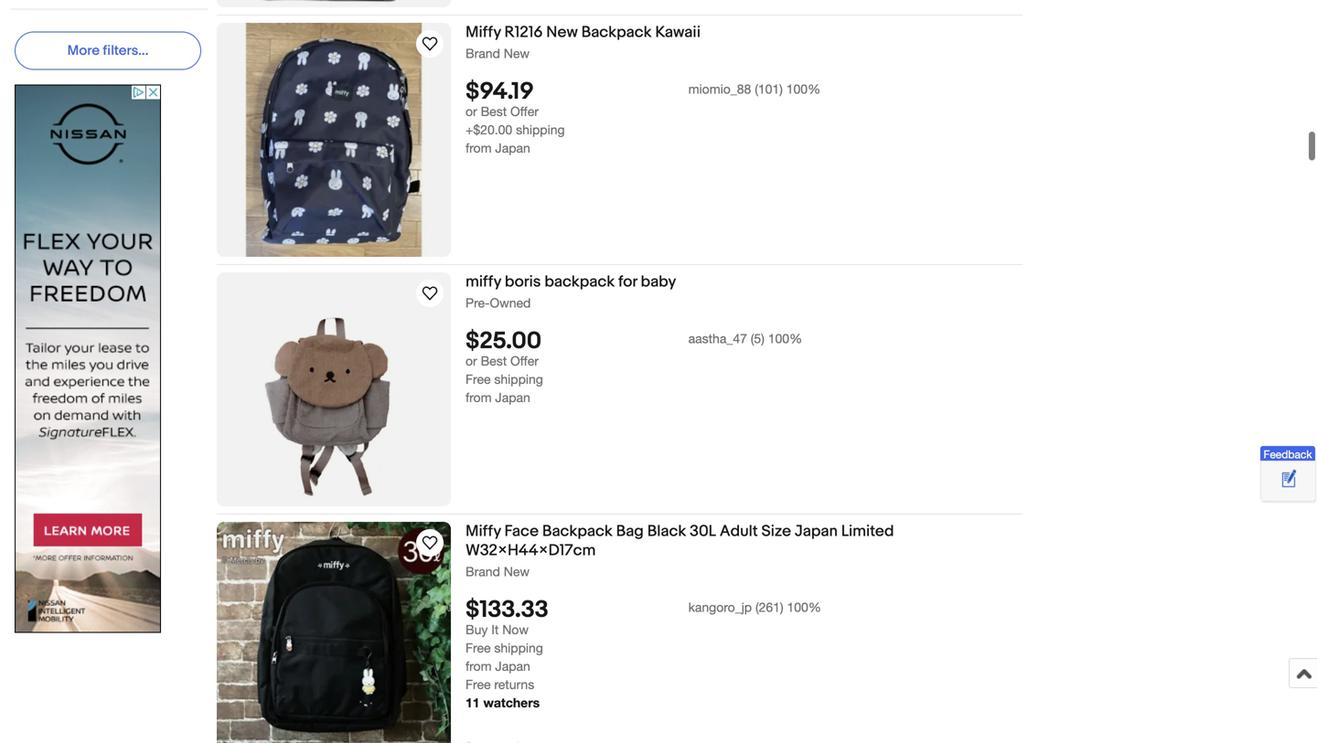 Task type: describe. For each thing, give the bounding box(es) containing it.
miffy backpack image
[[231, 0, 437, 7]]

$133.33
[[466, 597, 549, 625]]

100% inside the 'kangoro_jp (261) 100% buy it now free shipping from japan free returns 11 watchers'
[[787, 600, 821, 615]]

miffy for $94.19
[[466, 23, 501, 42]]

(261)
[[756, 600, 784, 615]]

miffy r1216  new   backpack   kawaii image
[[217, 23, 451, 257]]

brand inside miffy r1216  new   backpack   kawaii brand new
[[466, 46, 500, 61]]

for
[[618, 273, 637, 292]]

miffy boris backpack for baby link
[[466, 273, 1023, 295]]

miffy boris backpack for baby pre-owned
[[466, 273, 676, 311]]

watch miffy boris backpack for baby image
[[419, 283, 441, 305]]

owned
[[490, 295, 531, 311]]

feedback
[[1264, 448, 1312, 461]]

baby
[[641, 273, 676, 292]]

$94.19
[[466, 78, 534, 106]]

from for $94.19
[[466, 141, 492, 156]]

black
[[647, 522, 686, 542]]

advertisement region
[[15, 85, 161, 634]]

offer for $25.00
[[510, 354, 539, 369]]

free for buy
[[466, 641, 491, 656]]

kangoro_jp
[[689, 600, 752, 615]]

miffy
[[466, 273, 501, 292]]

miffy face backpack bag black 30l adult size japan limited w32×h44×d17cm image
[[217, 522, 451, 744]]

miomio_88 (101) 100% or best offer +$20.00 shipping from japan
[[466, 82, 821, 156]]

kangoro_jp (261) 100% buy it now free shipping from japan free returns 11 watchers
[[466, 600, 821, 711]]

now
[[502, 623, 529, 638]]

adult
[[720, 522, 758, 542]]

brand inside miffy face backpack bag black 30l adult size japan limited w32×h44×d17cm brand new
[[466, 564, 500, 580]]

aastha_47 (5) 100% or best offer free shipping from japan
[[466, 331, 802, 405]]

free for or
[[466, 372, 491, 387]]

miffy face backpack bag black 30l adult size japan limited w32×h44×d17cm link
[[466, 522, 1023, 564]]

w32×h44×d17cm
[[466, 542, 596, 561]]

1 vertical spatial new
[[504, 46, 530, 61]]

best for $94.19
[[481, 104, 507, 119]]

shipping inside the 'kangoro_jp (261) 100% buy it now free shipping from japan free returns 11 watchers'
[[494, 641, 543, 656]]

3 free from the top
[[466, 678, 491, 693]]

from for $25.00
[[466, 390, 492, 405]]

watch miffy r1216  new   backpack   kawaii image
[[419, 33, 441, 55]]

miffy face backpack bag black 30l adult size japan limited w32×h44×d17cm brand new
[[466, 522, 894, 580]]

miffy boris backpack for baby heading
[[466, 273, 676, 292]]

more
[[67, 43, 100, 59]]

(101)
[[755, 82, 783, 97]]

backpack inside miffy face backpack bag black 30l adult size japan limited w32×h44×d17cm brand new
[[542, 522, 613, 542]]

bag
[[616, 522, 644, 542]]



Task type: locate. For each thing, give the bounding box(es) containing it.
1 vertical spatial shipping
[[494, 372, 543, 387]]

2 best from the top
[[481, 354, 507, 369]]

2 brand from the top
[[466, 564, 500, 580]]

1 brand from the top
[[466, 46, 500, 61]]

0 vertical spatial brand
[[466, 46, 500, 61]]

1 vertical spatial best
[[481, 354, 507, 369]]

1 vertical spatial from
[[466, 390, 492, 405]]

miffy inside miffy r1216  new   backpack   kawaii brand new
[[466, 23, 501, 42]]

watch miffy face backpack bag black 30l adult size japan limited w32×h44×d17cm image
[[419, 532, 441, 554]]

backpack inside miffy r1216  new   backpack   kawaii brand new
[[581, 23, 652, 42]]

0 vertical spatial new
[[546, 23, 578, 42]]

watchers
[[483, 696, 540, 711]]

1 offer from the top
[[510, 104, 539, 119]]

r1216
[[505, 23, 543, 42]]

shipping inside aastha_47 (5) 100% or best offer free shipping from japan
[[494, 372, 543, 387]]

filters...
[[103, 43, 149, 59]]

from down buy
[[466, 659, 492, 674]]

backpack left kawaii
[[581, 23, 652, 42]]

shipping for $94.19
[[516, 122, 565, 137]]

100% inside aastha_47 (5) 100% or best offer free shipping from japan
[[768, 331, 802, 346]]

2 free from the top
[[466, 641, 491, 656]]

shipping right +$20.00
[[516, 122, 565, 137]]

best inside aastha_47 (5) 100% or best offer free shipping from japan
[[481, 354, 507, 369]]

limited
[[841, 522, 894, 542]]

0 vertical spatial from
[[466, 141, 492, 156]]

japan for aastha_47 (5) 100% or best offer free shipping from japan
[[495, 390, 530, 405]]

miffy
[[466, 23, 501, 42], [466, 522, 501, 542]]

0 vertical spatial shipping
[[516, 122, 565, 137]]

0 vertical spatial offer
[[510, 104, 539, 119]]

offer
[[510, 104, 539, 119], [510, 354, 539, 369]]

2 vertical spatial from
[[466, 659, 492, 674]]

size
[[762, 522, 791, 542]]

buy
[[466, 623, 488, 638]]

miffy for $133.33
[[466, 522, 501, 542]]

offer up +$20.00
[[510, 104, 539, 119]]

aastha_47
[[689, 331, 747, 346]]

offer inside aastha_47 (5) 100% or best offer free shipping from japan
[[510, 354, 539, 369]]

new right r1216
[[546, 23, 578, 42]]

best down "pre-"
[[481, 354, 507, 369]]

100% right the (5)
[[768, 331, 802, 346]]

returns
[[494, 678, 534, 693]]

japan right size
[[795, 522, 838, 542]]

1 free from the top
[[466, 372, 491, 387]]

1 vertical spatial brand
[[466, 564, 500, 580]]

1 vertical spatial offer
[[510, 354, 539, 369]]

0 vertical spatial 100%
[[787, 82, 821, 97]]

11
[[466, 696, 480, 711]]

miffy r1216  new   backpack   kawaii link
[[466, 23, 1023, 45]]

(5)
[[751, 331, 765, 346]]

1 or from the top
[[466, 104, 477, 119]]

or
[[466, 104, 477, 119], [466, 354, 477, 369]]

backpack
[[545, 273, 615, 292]]

free down buy
[[466, 641, 491, 656]]

japan down +$20.00
[[495, 141, 530, 156]]

2 vertical spatial free
[[466, 678, 491, 693]]

new
[[546, 23, 578, 42], [504, 46, 530, 61], [504, 564, 530, 580]]

1 vertical spatial free
[[466, 641, 491, 656]]

100% inside miomio_88 (101) 100% or best offer +$20.00 shipping from japan
[[787, 82, 821, 97]]

best
[[481, 104, 507, 119], [481, 354, 507, 369]]

1 vertical spatial or
[[466, 354, 477, 369]]

2 vertical spatial 100%
[[787, 600, 821, 615]]

japan inside miffy face backpack bag black 30l adult size japan limited w32×h44×d17cm brand new
[[795, 522, 838, 542]]

more filters... button
[[15, 32, 201, 70]]

face
[[505, 522, 539, 542]]

or down "pre-"
[[466, 354, 477, 369]]

1 vertical spatial backpack
[[542, 522, 613, 542]]

from
[[466, 141, 492, 156], [466, 390, 492, 405], [466, 659, 492, 674]]

2 or from the top
[[466, 354, 477, 369]]

2 vertical spatial shipping
[[494, 641, 543, 656]]

offer down owned
[[510, 354, 539, 369]]

miomio_88
[[689, 82, 751, 97]]

100% for $94.19
[[787, 82, 821, 97]]

miffy r1216  new   backpack   kawaii brand new
[[466, 23, 701, 61]]

+$20.00
[[466, 122, 513, 137]]

or inside miomio_88 (101) 100% or best offer +$20.00 shipping from japan
[[466, 104, 477, 119]]

new down r1216
[[504, 46, 530, 61]]

miffy face backpack bag black 30l adult size japan limited w32×h44×d17cm heading
[[466, 522, 894, 561]]

from down +$20.00
[[466, 141, 492, 156]]

or up +$20.00
[[466, 104, 477, 119]]

from inside aastha_47 (5) 100% or best offer free shipping from japan
[[466, 390, 492, 405]]

best up +$20.00
[[481, 104, 507, 119]]

it
[[492, 623, 499, 638]]

japan down $25.00
[[495, 390, 530, 405]]

2 miffy from the top
[[466, 522, 501, 542]]

backpack
[[581, 23, 652, 42], [542, 522, 613, 542]]

100% for $25.00
[[768, 331, 802, 346]]

shipping
[[516, 122, 565, 137], [494, 372, 543, 387], [494, 641, 543, 656]]

japan inside the 'kangoro_jp (261) 100% buy it now free shipping from japan free returns 11 watchers'
[[495, 659, 530, 674]]

new inside miffy face backpack bag black 30l adult size japan limited w32×h44×d17cm brand new
[[504, 564, 530, 580]]

from inside the 'kangoro_jp (261) 100% buy it now free shipping from japan free returns 11 watchers'
[[466, 659, 492, 674]]

0 vertical spatial miffy
[[466, 23, 501, 42]]

miffy inside miffy face backpack bag black 30l adult size japan limited w32×h44×d17cm brand new
[[466, 522, 501, 542]]

brand up $133.33 in the left of the page
[[466, 564, 500, 580]]

2 vertical spatial new
[[504, 564, 530, 580]]

pre-
[[466, 295, 490, 311]]

100% right '(261)'
[[787, 600, 821, 615]]

offer for $94.19
[[510, 104, 539, 119]]

japan inside miomio_88 (101) 100% or best offer +$20.00 shipping from japan
[[495, 141, 530, 156]]

shipping for $25.00
[[494, 372, 543, 387]]

more filters...
[[67, 43, 149, 59]]

0 vertical spatial backpack
[[581, 23, 652, 42]]

japan
[[495, 141, 530, 156], [495, 390, 530, 405], [795, 522, 838, 542], [495, 659, 530, 674]]

best for $25.00
[[481, 354, 507, 369]]

japan up returns
[[495, 659, 530, 674]]

japan for miomio_88 (101) 100% or best offer +$20.00 shipping from japan
[[495, 141, 530, 156]]

from inside miomio_88 (101) 100% or best offer +$20.00 shipping from japan
[[466, 141, 492, 156]]

free inside aastha_47 (5) 100% or best offer free shipping from japan
[[466, 372, 491, 387]]

$25.00
[[466, 328, 542, 356]]

brand
[[466, 46, 500, 61], [466, 564, 500, 580]]

1 miffy from the top
[[466, 23, 501, 42]]

or for $94.19
[[466, 104, 477, 119]]

1 best from the top
[[481, 104, 507, 119]]

brand up $94.19
[[466, 46, 500, 61]]

100%
[[787, 82, 821, 97], [768, 331, 802, 346], [787, 600, 821, 615]]

shipping down the now
[[494, 641, 543, 656]]

2 from from the top
[[466, 390, 492, 405]]

1 from from the top
[[466, 141, 492, 156]]

offer inside miomio_88 (101) 100% or best offer +$20.00 shipping from japan
[[510, 104, 539, 119]]

0 vertical spatial best
[[481, 104, 507, 119]]

best inside miomio_88 (101) 100% or best offer +$20.00 shipping from japan
[[481, 104, 507, 119]]

or for $25.00
[[466, 354, 477, 369]]

100% right the (101)
[[787, 82, 821, 97]]

miffy r1216  new   backpack   kawaii heading
[[466, 23, 701, 42]]

30l
[[690, 522, 716, 542]]

from down $25.00
[[466, 390, 492, 405]]

new down w32×h44×d17cm
[[504, 564, 530, 580]]

miffy boris backpack for baby image
[[246, 273, 422, 507]]

2 offer from the top
[[510, 354, 539, 369]]

1 vertical spatial miffy
[[466, 522, 501, 542]]

1 vertical spatial 100%
[[768, 331, 802, 346]]

0 vertical spatial or
[[466, 104, 477, 119]]

backpack left 'bag'
[[542, 522, 613, 542]]

free
[[466, 372, 491, 387], [466, 641, 491, 656], [466, 678, 491, 693]]

japan inside aastha_47 (5) 100% or best offer free shipping from japan
[[495, 390, 530, 405]]

3 from from the top
[[466, 659, 492, 674]]

free down $25.00
[[466, 372, 491, 387]]

boris
[[505, 273, 541, 292]]

kawaii
[[655, 23, 701, 42]]

0 vertical spatial free
[[466, 372, 491, 387]]

free up 11
[[466, 678, 491, 693]]

shipping down $25.00
[[494, 372, 543, 387]]

miffy left face on the bottom left of the page
[[466, 522, 501, 542]]

or inside aastha_47 (5) 100% or best offer free shipping from japan
[[466, 354, 477, 369]]

japan for kangoro_jp (261) 100% buy it now free shipping from japan free returns 11 watchers
[[495, 659, 530, 674]]

miffy left r1216
[[466, 23, 501, 42]]

shipping inside miomio_88 (101) 100% or best offer +$20.00 shipping from japan
[[516, 122, 565, 137]]



Task type: vqa. For each thing, say whether or not it's contained in the screenshot.
Advertisement REGION
yes



